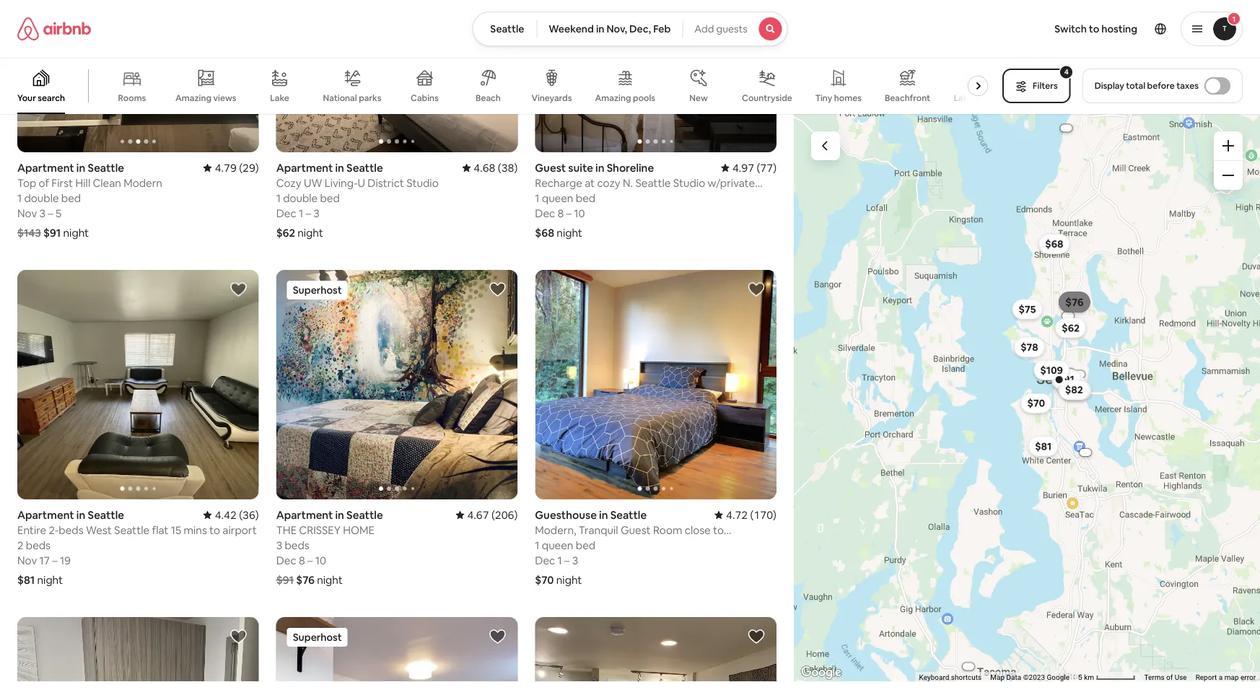 Task type: vqa. For each thing, say whether or not it's contained in the screenshot.
their
no



Task type: locate. For each thing, give the bounding box(es) containing it.
$81 down 2
[[17, 573, 35, 587]]

in for apartment in seattle the crissey home 3 beds dec 8 – 10 $91 $76 night
[[335, 508, 344, 522]]

apartment in seattle the crissey home 3 beds dec 8 – 10 $91 $76 night
[[276, 508, 383, 587]]

night right the $143
[[63, 226, 89, 240]]

uw
[[304, 176, 322, 190]]

in inside "apartment in seattle entire 2-beds west seattle flat 15 mins to airport 2 beds nov 17 – 19 $81 night"
[[76, 508, 85, 522]]

studio
[[407, 176, 439, 190]]

apartment inside apartment in seattle the crissey home 3 beds dec 8 – 10 $91 $76 night
[[276, 508, 333, 522]]

night down guesthouse
[[557, 573, 582, 587]]

report a map error
[[1196, 673, 1257, 682]]

queen inside the 1 queen bed dec 8 – 10 $68 night
[[542, 191, 574, 205]]

2 horizontal spatial $91
[[1059, 373, 1075, 386]]

$109
[[1041, 364, 1064, 377]]

0 vertical spatial $81
[[1036, 440, 1052, 453]]

add guests
[[695, 22, 748, 35]]

$68 inside button
[[1046, 238, 1064, 251]]

1 horizontal spatial $62
[[1062, 322, 1080, 335]]

1 vertical spatial $91
[[1059, 373, 1075, 386]]

seattle up clean
[[88, 161, 124, 175]]

0 horizontal spatial 5
[[56, 206, 62, 220]]

display
[[1095, 80, 1125, 91]]

apartment inside apartment in seattle cozy uw living-u district studio 1 double bed dec 1 – 3 $62 night
[[276, 161, 333, 175]]

a
[[1220, 673, 1223, 682]]

5
[[56, 206, 62, 220], [1079, 673, 1083, 682]]

1 horizontal spatial double
[[283, 191, 318, 205]]

seattle
[[491, 22, 525, 35], [88, 161, 124, 175], [347, 161, 383, 175], [88, 508, 124, 522], [347, 508, 383, 522], [611, 508, 647, 522], [114, 523, 150, 537]]

seattle up u
[[347, 161, 383, 175]]

guests
[[717, 22, 748, 35]]

1
[[1233, 14, 1236, 23], [17, 191, 22, 205], [276, 191, 281, 205], [535, 191, 540, 205], [299, 206, 303, 220], [535, 538, 540, 552], [558, 553, 562, 567]]

$68 button
[[1039, 234, 1071, 254]]

0 vertical spatial $76 button
[[1060, 292, 1090, 312]]

1 horizontal spatial $91
[[276, 573, 294, 587]]

apartment for 2-
[[17, 508, 74, 522]]

1 horizontal spatial add to wishlist: apartment in seattle image
[[489, 281, 506, 298]]

night down uw
[[298, 226, 323, 240]]

beds down the
[[285, 538, 310, 552]]

2 horizontal spatial add to wishlist: apartment in seattle image
[[748, 628, 765, 645]]

add to wishlist: apartment in seattle image
[[489, 281, 506, 298], [230, 628, 247, 645], [748, 628, 765, 645]]

2 vertical spatial $91
[[276, 573, 294, 587]]

apartment in seattle cozy uw living-u district studio 1 double bed dec 1 – 3 $62 night
[[276, 161, 439, 240]]

0 vertical spatial of
[[39, 176, 49, 190]]

1 queen from the top
[[542, 191, 574, 205]]

dec down cozy
[[276, 206, 297, 220]]

0 horizontal spatial to
[[210, 523, 220, 537]]

keyboard
[[920, 673, 950, 682]]

u
[[358, 176, 365, 190]]

4.72
[[727, 508, 748, 522]]

0 horizontal spatial $70
[[535, 573, 554, 587]]

5 left the km
[[1079, 673, 1083, 682]]

10 inside apartment in seattle the crissey home 3 beds dec 8 – 10 $91 $76 night
[[315, 553, 326, 567]]

1 vertical spatial $81
[[17, 573, 35, 587]]

seattle inside apartment in seattle the crissey home 3 beds dec 8 – 10 $91 $76 night
[[347, 508, 383, 522]]

$91 inside button
[[1059, 373, 1075, 386]]

amazing
[[175, 92, 212, 103], [595, 92, 632, 104]]

– down 'suite'
[[567, 206, 572, 220]]

15
[[171, 523, 181, 537]]

0 horizontal spatial $62
[[276, 226, 295, 240]]

0 horizontal spatial $81
[[17, 573, 35, 587]]

display total before taxes button
[[1083, 69, 1244, 103]]

add to wishlist: guesthouse in seattle image
[[748, 281, 765, 298]]

new
[[690, 92, 708, 104]]

5 km
[[1079, 673, 1097, 682]]

0 vertical spatial $62
[[276, 226, 295, 240]]

0 vertical spatial queen
[[542, 191, 574, 205]]

apartment
[[17, 161, 74, 175], [276, 161, 333, 175], [17, 508, 74, 522], [276, 508, 333, 522]]

nov up the $143
[[17, 206, 37, 220]]

10 inside the 1 queen bed dec 8 – 10 $68 night
[[574, 206, 585, 220]]

in inside button
[[596, 22, 605, 35]]

$62 up $109 'button'
[[1062, 322, 1080, 335]]

$68 inside the 1 queen bed dec 8 – 10 $68 night
[[535, 226, 555, 240]]

0 horizontal spatial 10
[[315, 553, 326, 567]]

double inside apartment in seattle cozy uw living-u district studio 1 double bed dec 1 – 3 $62 night
[[283, 191, 318, 205]]

4.68 out of 5 average rating,  38 reviews image
[[462, 161, 518, 175]]

3 up the $143
[[39, 206, 46, 220]]

1 horizontal spatial of
[[1167, 673, 1174, 682]]

double inside apartment in seattle top of first hill clean modern 1 double bed nov 3 – 5 $143 $91 night
[[24, 191, 59, 205]]

bed
[[61, 191, 81, 205], [320, 191, 340, 205], [576, 191, 596, 205], [576, 538, 596, 552]]

0 vertical spatial 10
[[574, 206, 585, 220]]

4.79
[[215, 161, 237, 175]]

queen down guest
[[542, 191, 574, 205]]

– inside apartment in seattle top of first hill clean modern 1 double bed nov 3 – 5 $143 $91 night
[[48, 206, 53, 220]]

bed inside apartment in seattle cozy uw living-u district studio 1 double bed dec 1 – 3 $62 night
[[320, 191, 340, 205]]

5 km button
[[1075, 672, 1141, 682]]

$81 inside "apartment in seattle entire 2-beds west seattle flat 15 mins to airport 2 beds nov 17 – 19 $81 night"
[[17, 573, 35, 587]]

seattle up west
[[88, 508, 124, 522]]

before
[[1148, 80, 1175, 91]]

1 horizontal spatial 10
[[574, 206, 585, 220]]

– down guesthouse
[[565, 553, 570, 567]]

in inside apartment in seattle cozy uw living-u district studio 1 double bed dec 1 – 3 $62 night
[[335, 161, 344, 175]]

$62 inside $62 'button'
[[1062, 322, 1080, 335]]

4.42 out of 5 average rating,  36 reviews image
[[203, 508, 259, 522]]

©2023
[[1024, 673, 1046, 682]]

seattle for apartment in seattle cozy uw living-u district studio 1 double bed dec 1 – 3 $62 night
[[347, 161, 383, 175]]

in inside apartment in seattle top of first hill clean modern 1 double bed nov 3 – 5 $143 $91 night
[[76, 161, 85, 175]]

map
[[1225, 673, 1240, 682]]

– inside apartment in seattle the crissey home 3 beds dec 8 – 10 $91 $76 night
[[308, 553, 313, 567]]

0 horizontal spatial of
[[39, 176, 49, 190]]

1 horizontal spatial $68
[[1046, 238, 1064, 251]]

amazing left views at the top of the page
[[175, 92, 212, 103]]

filters
[[1033, 80, 1058, 91]]

3 down the
[[276, 538, 282, 552]]

0 horizontal spatial $68
[[535, 226, 555, 240]]

4.67 out of 5 average rating,  206 reviews image
[[456, 508, 518, 522]]

$70
[[1028, 397, 1046, 410], [535, 573, 554, 587]]

amazing for amazing views
[[175, 92, 212, 103]]

– inside the 1 queen bed dec 8 – 10 $68 night
[[567, 206, 572, 220]]

night inside "apartment in seattle entire 2-beds west seattle flat 15 mins to airport 2 beds nov 17 – 19 $81 night"
[[37, 573, 63, 587]]

$81 down $70 "button"
[[1036, 440, 1052, 453]]

night inside the 1 queen bed dec 8 – 10 $68 night
[[557, 226, 583, 240]]

$109 button
[[1034, 360, 1070, 381]]

1 vertical spatial $62
[[1062, 322, 1080, 335]]

1 vertical spatial $70
[[535, 573, 554, 587]]

2 double from the left
[[283, 191, 318, 205]]

apartment in seattle entire 2-beds west seattle flat 15 mins to airport 2 beds nov 17 – 19 $81 night
[[17, 508, 257, 587]]

$62 down cozy
[[276, 226, 295, 240]]

map
[[991, 673, 1005, 682]]

night down '17'
[[37, 573, 63, 587]]

3 down uw
[[314, 206, 320, 220]]

views
[[213, 92, 237, 103]]

beds left west
[[59, 523, 83, 537]]

dec inside 1 queen bed dec 1 – 3 $70 night
[[535, 553, 556, 567]]

1 vertical spatial to
[[210, 523, 220, 537]]

apartment up the crissey
[[276, 508, 333, 522]]

10 down the crissey
[[315, 553, 326, 567]]

0 vertical spatial $70
[[1028, 397, 1046, 410]]

8 down guest
[[558, 206, 564, 220]]

1 horizontal spatial $81
[[1036, 440, 1052, 453]]

night down the crissey
[[317, 573, 343, 587]]

bed inside the 1 queen bed dec 8 – 10 $68 night
[[576, 191, 596, 205]]

cabins
[[411, 92, 439, 104]]

3 down guesthouse
[[573, 553, 579, 567]]

guest suite in shoreline
[[535, 161, 654, 175]]

of left use
[[1167, 673, 1174, 682]]

2 queen from the top
[[542, 538, 574, 552]]

2 horizontal spatial beds
[[285, 538, 310, 552]]

apartment up 2- on the left bottom of page
[[17, 508, 74, 522]]

4.68
[[474, 161, 496, 175]]

bed down guesthouse in seattle
[[576, 538, 596, 552]]

guesthouse
[[535, 508, 597, 522]]

dec down the
[[276, 553, 297, 567]]

double down 'top'
[[24, 191, 59, 205]]

tiny homes
[[816, 92, 862, 104]]

$68
[[535, 226, 555, 240], [1046, 238, 1064, 251]]

1 vertical spatial 8
[[299, 553, 305, 567]]

flat
[[152, 523, 169, 537]]

0 vertical spatial nov
[[17, 206, 37, 220]]

bed down 'suite'
[[576, 191, 596, 205]]

$62 inside apartment in seattle cozy uw living-u district studio 1 double bed dec 1 – 3 $62 night
[[276, 226, 295, 240]]

1 vertical spatial 5
[[1079, 673, 1083, 682]]

of right 'top'
[[39, 176, 49, 190]]

1 vertical spatial nov
[[17, 553, 37, 567]]

10 down 'suite'
[[574, 206, 585, 220]]

dec down guesthouse
[[535, 553, 556, 567]]

2 nov from the top
[[17, 553, 37, 567]]

seattle for guesthouse in seattle
[[611, 508, 647, 522]]

apartment up uw
[[276, 161, 333, 175]]

parks
[[359, 92, 382, 103]]

$81
[[1036, 440, 1052, 453], [17, 573, 35, 587]]

(206)
[[492, 508, 518, 522]]

group
[[0, 58, 995, 114], [17, 270, 259, 500], [276, 270, 518, 500], [535, 270, 777, 500], [17, 617, 259, 682], [276, 617, 518, 682], [535, 617, 777, 682]]

amazing left pools
[[595, 92, 632, 104]]

1 queen bed dec 8 – 10 $68 night
[[535, 191, 596, 240]]

1 nov from the top
[[17, 206, 37, 220]]

lake
[[270, 92, 289, 104]]

5 down the first
[[56, 206, 62, 220]]

suite
[[569, 161, 594, 175]]

1 horizontal spatial amazing
[[595, 92, 632, 104]]

beds down entire
[[26, 538, 51, 552]]

– right '17'
[[52, 553, 58, 567]]

dec down guest
[[535, 206, 556, 220]]

switch
[[1055, 22, 1087, 35]]

$76 button
[[1060, 292, 1090, 312], [1056, 374, 1086, 394]]

beachfront
[[885, 92, 931, 104]]

bed down the first
[[61, 191, 81, 205]]

apartment inside apartment in seattle top of first hill clean modern 1 double bed nov 3 – 5 $143 $91 night
[[17, 161, 74, 175]]

double down cozy
[[283, 191, 318, 205]]

to inside "apartment in seattle entire 2-beds west seattle flat 15 mins to airport 2 beds nov 17 – 19 $81 night"
[[210, 523, 220, 537]]

4.97
[[733, 161, 755, 175]]

$70 down $109
[[1028, 397, 1046, 410]]

mins
[[184, 523, 207, 537]]

0 vertical spatial $91
[[43, 226, 61, 240]]

vineyards
[[532, 92, 572, 104]]

None search field
[[472, 12, 788, 46]]

beds inside apartment in seattle the crissey home 3 beds dec 8 – 10 $91 $76 night
[[285, 538, 310, 552]]

nov down 2
[[17, 553, 37, 567]]

4.42 (36)
[[215, 508, 259, 522]]

1 double from the left
[[24, 191, 59, 205]]

1 vertical spatial queen
[[542, 538, 574, 552]]

(29)
[[239, 161, 259, 175]]

queen for 8
[[542, 191, 574, 205]]

1 vertical spatial of
[[1167, 673, 1174, 682]]

seattle for apartment in seattle top of first hill clean modern 1 double bed nov 3 – 5 $143 $91 night
[[88, 161, 124, 175]]

amazing views
[[175, 92, 237, 103]]

0 horizontal spatial double
[[24, 191, 59, 205]]

use
[[1175, 673, 1188, 682]]

– inside apartment in seattle cozy uw living-u district studio 1 double bed dec 1 – 3 $62 night
[[306, 206, 311, 220]]

shortcuts
[[952, 673, 982, 682]]

$55
[[1068, 384, 1086, 397]]

0 vertical spatial to
[[1090, 22, 1100, 35]]

beds
[[59, 523, 83, 537], [26, 538, 51, 552], [285, 538, 310, 552]]

1 horizontal spatial 8
[[558, 206, 564, 220]]

bed down living-
[[320, 191, 340, 205]]

1 horizontal spatial $70
[[1028, 397, 1046, 410]]

seattle inside apartment in seattle top of first hill clean modern 1 double bed nov 3 – 5 $143 $91 night
[[88, 161, 124, 175]]

beach
[[476, 92, 501, 104]]

to right switch
[[1090, 22, 1100, 35]]

top
[[17, 176, 36, 190]]

17
[[39, 553, 50, 567]]

add
[[695, 22, 715, 35]]

clean
[[93, 176, 121, 190]]

seattle right guesthouse
[[611, 508, 647, 522]]

seattle up home
[[347, 508, 383, 522]]

homes
[[835, 92, 862, 104]]

0 horizontal spatial 8
[[299, 553, 305, 567]]

5 inside apartment in seattle top of first hill clean modern 1 double bed nov 3 – 5 $143 $91 night
[[56, 206, 62, 220]]

to down 4.42
[[210, 523, 220, 537]]

0 vertical spatial 8
[[558, 206, 564, 220]]

apartment up the first
[[17, 161, 74, 175]]

2 vertical spatial $76
[[296, 573, 315, 587]]

pools
[[633, 92, 656, 104]]

– down the crissey
[[308, 553, 313, 567]]

seattle left weekend
[[491, 22, 525, 35]]

1 horizontal spatial 5
[[1079, 673, 1083, 682]]

0 horizontal spatial $91
[[43, 226, 61, 240]]

1 vertical spatial 10
[[315, 553, 326, 567]]

queen inside 1 queen bed dec 1 – 3 $70 night
[[542, 538, 574, 552]]

seattle button
[[472, 12, 537, 46]]

0 horizontal spatial amazing
[[175, 92, 212, 103]]

apartment inside "apartment in seattle entire 2-beds west seattle flat 15 mins to airport 2 beds nov 17 – 19 $81 night"
[[17, 508, 74, 522]]

1 horizontal spatial to
[[1090, 22, 1100, 35]]

in inside apartment in seattle the crissey home 3 beds dec 8 – 10 $91 $76 night
[[335, 508, 344, 522]]

$91 button
[[1052, 369, 1082, 390]]

0 vertical spatial 5
[[56, 206, 62, 220]]

in
[[596, 22, 605, 35], [76, 161, 85, 175], [335, 161, 344, 175], [596, 161, 605, 175], [76, 508, 85, 522], [335, 508, 344, 522], [599, 508, 608, 522]]

apartment for uw
[[276, 161, 333, 175]]

– inside "apartment in seattle entire 2-beds west seattle flat 15 mins to airport 2 beds nov 17 – 19 $81 night"
[[52, 553, 58, 567]]

apartment for crissey
[[276, 508, 333, 522]]

– down the first
[[48, 206, 53, 220]]

8 down the crissey
[[299, 553, 305, 567]]

weekend in nov, dec, feb
[[549, 22, 671, 35]]

bed inside apartment in seattle top of first hill clean modern 1 double bed nov 3 – 5 $143 $91 night
[[61, 191, 81, 205]]

$143
[[17, 226, 41, 240]]

dec,
[[630, 22, 652, 35]]

$70 down guesthouse
[[535, 573, 554, 587]]

seattle inside apartment in seattle cozy uw living-u district studio 1 double bed dec 1 – 3 $62 night
[[347, 161, 383, 175]]

night down 'suite'
[[557, 226, 583, 240]]

– down uw
[[306, 206, 311, 220]]

district
[[368, 176, 404, 190]]

queen down guesthouse
[[542, 538, 574, 552]]



Task type: describe. For each thing, give the bounding box(es) containing it.
4.67 (206)
[[468, 508, 518, 522]]

google
[[1047, 673, 1070, 682]]

1 queen bed dec 1 – 3 $70 night
[[535, 538, 596, 587]]

terms
[[1145, 673, 1165, 682]]

4.97 (77)
[[733, 161, 777, 175]]

search
[[38, 92, 65, 104]]

none search field containing seattle
[[472, 12, 788, 46]]

$55 button
[[1062, 381, 1092, 401]]

profile element
[[806, 0, 1244, 58]]

google map
showing 20 stays. region
[[794, 114, 1261, 682]]

in for apartment in seattle entire 2-beds west seattle flat 15 mins to airport 2 beds nov 17 – 19 $81 night
[[76, 508, 85, 522]]

8 inside the 1 queen bed dec 8 – 10 $68 night
[[558, 206, 564, 220]]

living-
[[325, 176, 358, 190]]

1 inside the 1 queen bed dec 8 – 10 $68 night
[[535, 191, 540, 205]]

dec inside the 1 queen bed dec 8 – 10 $68 night
[[535, 206, 556, 220]]

queen for 1
[[542, 538, 574, 552]]

0 vertical spatial $76
[[1066, 296, 1084, 309]]

zoom out image
[[1223, 170, 1235, 181]]

$81 inside button
[[1036, 440, 1052, 453]]

of inside apartment in seattle top of first hill clean modern 1 double bed nov 3 – 5 $143 $91 night
[[39, 176, 49, 190]]

1 button
[[1181, 12, 1244, 46]]

in for weekend in nov, dec, feb
[[596, 22, 605, 35]]

modern
[[124, 176, 162, 190]]

your search
[[17, 92, 65, 104]]

– inside 1 queen bed dec 1 – 3 $70 night
[[565, 553, 570, 567]]

bed inside 1 queen bed dec 1 – 3 $70 night
[[576, 538, 596, 552]]

in for apartment in seattle cozy uw living-u district studio 1 double bed dec 1 – 3 $62 night
[[335, 161, 344, 175]]

5 inside button
[[1079, 673, 1083, 682]]

night inside apartment in seattle the crissey home 3 beds dec 8 – 10 $91 $76 night
[[317, 573, 343, 587]]

4.72 (170)
[[727, 508, 777, 522]]

add to wishlist: apartment in seattle image
[[230, 281, 247, 298]]

19
[[60, 553, 71, 567]]

$91 inside apartment in seattle the crissey home 3 beds dec 8 – 10 $91 $76 night
[[276, 573, 294, 587]]

4.67
[[468, 508, 489, 522]]

$78
[[1021, 341, 1039, 354]]

switch to hosting link
[[1047, 14, 1147, 44]]

apartment in seattle top of first hill clean modern 1 double bed nov 3 – 5 $143 $91 night
[[17, 161, 162, 240]]

8 inside apartment in seattle the crissey home 3 beds dec 8 – 10 $91 $76 night
[[299, 553, 305, 567]]

rooms
[[118, 92, 146, 104]]

taxes
[[1177, 80, 1199, 91]]

4.79 out of 5 average rating,  29 reviews image
[[203, 161, 259, 175]]

3 inside apartment in seattle the crissey home 3 beds dec 8 – 10 $91 $76 night
[[276, 538, 282, 552]]

1 inside dropdown button
[[1233, 14, 1236, 23]]

4.68 (38)
[[474, 161, 518, 175]]

error
[[1241, 673, 1257, 682]]

km
[[1085, 673, 1095, 682]]

$75 button
[[1013, 299, 1043, 319]]

your
[[17, 92, 36, 104]]

google image
[[798, 664, 846, 682]]

hosting
[[1102, 22, 1138, 35]]

seattle inside button
[[491, 22, 525, 35]]

4.72 out of 5 average rating,  170 reviews image
[[715, 508, 777, 522]]

feb
[[654, 22, 671, 35]]

keyboard shortcuts
[[920, 673, 982, 682]]

0 horizontal spatial add to wishlist: apartment in seattle image
[[230, 628, 247, 645]]

$91 inside apartment in seattle top of first hill clean modern 1 double bed nov 3 – 5 $143 $91 night
[[43, 226, 61, 240]]

national parks
[[323, 92, 382, 103]]

group containing amazing views
[[0, 58, 995, 114]]

west
[[86, 523, 112, 537]]

in for apartment in seattle top of first hill clean modern 1 double bed nov 3 – 5 $143 $91 night
[[76, 161, 85, 175]]

$75
[[1019, 303, 1037, 316]]

national
[[323, 92, 357, 103]]

1 vertical spatial $76
[[1062, 378, 1080, 391]]

1 vertical spatial $76 button
[[1056, 374, 1086, 394]]

map data ©2023 google
[[991, 673, 1070, 682]]

switch to hosting
[[1055, 22, 1138, 35]]

1 horizontal spatial beds
[[59, 523, 83, 537]]

(36)
[[239, 508, 259, 522]]

seattle for apartment in seattle entire 2-beds west seattle flat 15 mins to airport 2 beds nov 17 – 19 $81 night
[[88, 508, 124, 522]]

2-
[[49, 523, 59, 537]]

total
[[1127, 80, 1146, 91]]

(38)
[[498, 161, 518, 175]]

1 inside apartment in seattle top of first hill clean modern 1 double bed nov 3 – 5 $143 $91 night
[[17, 191, 22, 205]]

seattle for apartment in seattle the crissey home 3 beds dec 8 – 10 $91 $76 night
[[347, 508, 383, 522]]

keyboard shortcuts button
[[920, 673, 982, 682]]

amazing for amazing pools
[[595, 92, 632, 104]]

amazing pools
[[595, 92, 656, 104]]

the
[[276, 523, 297, 537]]

guest
[[535, 161, 566, 175]]

add to wishlist: home in seattle image
[[489, 628, 506, 645]]

2
[[17, 538, 23, 552]]

seattle left flat at the bottom of page
[[114, 523, 150, 537]]

weekend
[[549, 22, 594, 35]]

apartment for of
[[17, 161, 74, 175]]

$70 inside "button"
[[1028, 397, 1046, 410]]

double for 3
[[24, 191, 59, 205]]

$76 inside apartment in seattle the crissey home 3 beds dec 8 – 10 $91 $76 night
[[296, 573, 315, 587]]

home
[[343, 523, 375, 537]]

3 inside apartment in seattle top of first hill clean modern 1 double bed nov 3 – 5 $143 $91 night
[[39, 206, 46, 220]]

zoom in image
[[1223, 140, 1235, 152]]

0 horizontal spatial beds
[[26, 538, 51, 552]]

4
[[1065, 67, 1069, 77]]

4.97 out of 5 average rating,  77 reviews image
[[721, 161, 777, 175]]

cozy
[[276, 176, 302, 190]]

hill
[[75, 176, 90, 190]]

3 inside 1 queen bed dec 1 – 3 $70 night
[[573, 553, 579, 567]]

nov,
[[607, 22, 628, 35]]

nov inside apartment in seattle top of first hill clean modern 1 double bed nov 3 – 5 $143 $91 night
[[17, 206, 37, 220]]

terms of use link
[[1145, 673, 1188, 682]]

first
[[52, 176, 73, 190]]

double for 1
[[283, 191, 318, 205]]

night inside apartment in seattle cozy uw living-u district studio 1 double bed dec 1 – 3 $62 night
[[298, 226, 323, 240]]

guesthouse in seattle
[[535, 508, 647, 522]]

(77)
[[757, 161, 777, 175]]

add guests button
[[683, 12, 788, 46]]

weekend in nov, dec, feb button
[[537, 12, 683, 46]]

dec inside apartment in seattle cozy uw living-u district studio 1 double bed dec 1 – 3 $62 night
[[276, 206, 297, 220]]

dec inside apartment in seattle the crissey home 3 beds dec 8 – 10 $91 $76 night
[[276, 553, 297, 567]]

nov inside "apartment in seattle entire 2-beds west seattle flat 15 mins to airport 2 beds nov 17 – 19 $81 night"
[[17, 553, 37, 567]]

display total before taxes
[[1095, 80, 1199, 91]]

in for guesthouse in seattle
[[599, 508, 608, 522]]

$70 inside 1 queen bed dec 1 – 3 $70 night
[[535, 573, 554, 587]]

filters button
[[1003, 69, 1071, 103]]

night inside apartment in seattle top of first hill clean modern 1 double bed nov 3 – 5 $143 $91 night
[[63, 226, 89, 240]]

shoreline
[[607, 161, 654, 175]]

3 inside apartment in seattle cozy uw living-u district studio 1 double bed dec 1 – 3 $62 night
[[314, 206, 320, 220]]

4.79 (29)
[[215, 161, 259, 175]]

to inside switch to hosting link
[[1090, 22, 1100, 35]]

night inside 1 queen bed dec 1 – 3 $70 night
[[557, 573, 582, 587]]

$82 button
[[1059, 380, 1090, 400]]

4.42
[[215, 508, 237, 522]]



